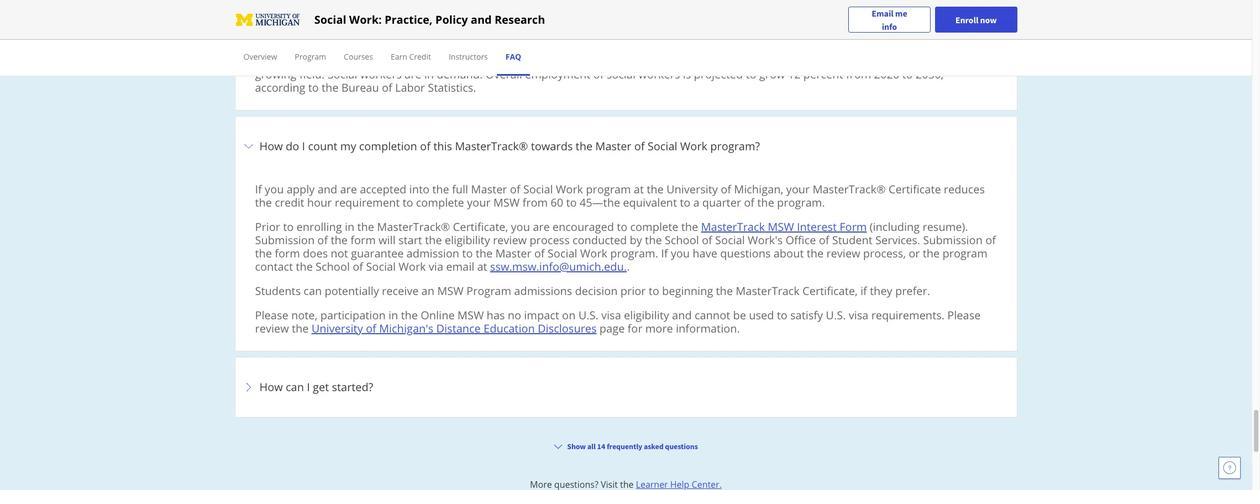 Task type: vqa. For each thing, say whether or not it's contained in the screenshot.
Duke University image
no



Task type: locate. For each thing, give the bounding box(es) containing it.
0 horizontal spatial questions
[[665, 442, 698, 452]]

program up encouraged on the top of page
[[586, 182, 631, 197]]

review left note,
[[255, 321, 289, 336]]

1 vertical spatial social
[[607, 67, 636, 82]]

submission
[[255, 233, 315, 248], [923, 233, 983, 248]]

will
[[379, 233, 396, 248]]

2020
[[874, 67, 899, 82]]

i inside dropdown button
[[302, 139, 305, 154]]

how can i get started?
[[260, 380, 373, 395]]

i for do
[[302, 139, 305, 154]]

of right resume).
[[986, 233, 996, 248]]

social inside social workers help individuals, groups, and communities work together and solve problems. social work is a rewarding and fulfilling career in a growing field. social workers are in demand: overall employment of social workers is projected to grow 12 percent from 2020 to 2030, according to the bureau of labor statistics.
[[607, 67, 636, 82]]

into
[[409, 182, 429, 197]]

1 horizontal spatial are
[[405, 67, 421, 82]]

michigan's
[[379, 321, 433, 336]]

certificate menu element
[[235, 40, 1017, 76]]

your
[[786, 182, 810, 197], [467, 195, 491, 210]]

1 horizontal spatial from
[[846, 67, 871, 82]]

the right towards
[[576, 139, 593, 154]]

(including
[[870, 220, 920, 234]]

is right solve
[[683, 67, 691, 82]]

0 vertical spatial program
[[295, 51, 326, 62]]

u.s. right on in the left of the page
[[579, 308, 599, 323]]

in down receive
[[389, 308, 398, 323]]

1 vertical spatial you
[[511, 220, 530, 234]]

admissions
[[514, 284, 572, 299]]

1 horizontal spatial i
[[307, 380, 310, 395]]

if left 'credit'
[[255, 182, 262, 197]]

chevron right image
[[242, 381, 255, 394]]

be
[[733, 308, 746, 323]]

master inside if you apply and are accepted into the full master of social work program at the university of michigan, your mastertrack® certificate reduces the credit hour requirement to complete your msw from 60 to 45—the equivalent to a quarter of the program.
[[471, 182, 507, 197]]

0 horizontal spatial work
[[553, 54, 578, 69]]

1 horizontal spatial u.s.
[[826, 308, 846, 323]]

from left 60
[[523, 195, 548, 210]]

complete inside if you apply and are accepted into the full master of social work program at the university of michigan, your mastertrack® certificate reduces the credit hour requirement to complete your msw from 60 to 45—the equivalent to a quarter of the program.
[[416, 195, 464, 210]]

to right used
[[777, 308, 788, 323]]

work left together
[[553, 54, 578, 69]]

to
[[746, 67, 756, 82], [902, 67, 913, 82], [308, 80, 319, 95], [403, 195, 413, 210], [566, 195, 577, 210], [680, 195, 691, 210], [283, 220, 294, 234], [617, 220, 628, 234], [462, 246, 473, 261], [649, 284, 659, 299], [777, 308, 788, 323]]

education
[[484, 321, 535, 336]]

1 vertical spatial if
[[661, 246, 668, 261]]

and down beginning at the right of the page
[[672, 308, 692, 323]]

1 horizontal spatial eligibility
[[624, 308, 669, 323]]

0 vertical spatial university
[[667, 182, 718, 197]]

to inside (including resume). submission of the form will start the eligibility review process conducted by the school of social work's office of student services. submission of the form does not guarantee admission to the master of social work program. if you have questions about the review process, or the program contact the school of social work via email at
[[462, 246, 473, 261]]

0 horizontal spatial your
[[467, 195, 491, 210]]

0 vertical spatial social
[[306, 11, 335, 26]]

or
[[909, 246, 920, 261]]

msw left the has
[[458, 308, 484, 323]]

of up if you apply and are accepted into the full master of social work program at the university of michigan, your mastertrack® certificate reduces the credit hour requirement to complete your msw from 60 to 45—the equivalent to a quarter of the program.
[[634, 139, 645, 154]]

0 vertical spatial at
[[634, 182, 644, 197]]

work left via
[[399, 259, 426, 274]]

students
[[255, 284, 301, 299]]

2 horizontal spatial you
[[671, 246, 690, 261]]

can inside 'dropdown button'
[[286, 380, 304, 395]]

1 how from the top
[[260, 139, 283, 154]]

program
[[295, 51, 326, 62], [466, 284, 511, 299]]

certificate,
[[453, 220, 508, 234], [803, 284, 858, 299]]

and inside please note, participation in the online msw has no impact on u.s. visa eligibility and cannot be used to satisfy u.s. visa requirements. please review the
[[672, 308, 692, 323]]

school right by
[[665, 233, 699, 248]]

eligibility inside please note, participation in the online msw has no impact on u.s. visa eligibility and cannot be used to satisfy u.s. visa requirements. please review the
[[624, 308, 669, 323]]

1 vertical spatial school
[[316, 259, 350, 274]]

help
[[332, 54, 355, 69]]

and inside if you apply and are accepted into the full master of social work program at the university of michigan, your mastertrack® certificate reduces the credit hour requirement to complete your msw from 60 to 45—the equivalent to a quarter of the program.
[[318, 182, 337, 197]]

reduces
[[944, 182, 985, 197]]

and left fulfilling
[[871, 54, 891, 69]]

ssw.msw.info@umich.edu.
[[490, 259, 627, 274]]

1 please from the left
[[255, 308, 288, 323]]

certificate, left if
[[803, 284, 858, 299]]

mastertrack® inside if you apply and are accepted into the full master of social work program at the university of michigan, your mastertrack® certificate reduces the credit hour requirement to complete your msw from 60 to 45—the equivalent to a quarter of the program.
[[813, 182, 886, 197]]

0 horizontal spatial i
[[302, 139, 305, 154]]

to right equivalent
[[680, 195, 691, 210]]

1 horizontal spatial visa
[[849, 308, 869, 323]]

at inside (including resume). submission of the form will start the eligibility review process conducted by the school of social work's office of student services. submission of the form does not guarantee admission to the master of social work program. if you have questions about the review process, or the program contact the school of social work via email at
[[477, 259, 487, 274]]

of down how do i count my completion of this mastertrack® towards the master of social work program? at top
[[510, 182, 520, 197]]

2 horizontal spatial are
[[533, 220, 550, 234]]

0 horizontal spatial program.
[[610, 246, 658, 261]]

how left count
[[260, 139, 283, 154]]

0 vertical spatial questions
[[720, 246, 771, 261]]

do for what
[[289, 11, 303, 26]]

0 vertical spatial you
[[265, 182, 284, 197]]

0 horizontal spatial visa
[[601, 308, 621, 323]]

field.
[[299, 67, 325, 82]]

1 vertical spatial certificate,
[[803, 284, 858, 299]]

0 vertical spatial master
[[595, 139, 632, 154]]

program inside (including resume). submission of the form will start the eligibility review process conducted by the school of social work's office of student services. submission of the form does not guarantee admission to the master of social work program. if you have questions about the review process, or the program contact the school of social work via email at
[[943, 246, 988, 261]]

0 horizontal spatial program
[[295, 51, 326, 62]]

1 vertical spatial university
[[312, 321, 363, 336]]

work inside dropdown button
[[680, 139, 708, 154]]

certificate, down 'full'
[[453, 220, 508, 234]]

1 vertical spatial chevron right image
[[242, 140, 255, 153]]

master right 'full'
[[471, 182, 507, 197]]

earn credit
[[391, 51, 431, 62]]

2 u.s. from the left
[[826, 308, 846, 323]]

1 horizontal spatial questions
[[720, 246, 771, 261]]

0 horizontal spatial mastertrack®
[[377, 220, 450, 234]]

1 horizontal spatial social
[[607, 67, 636, 82]]

what do social workers do?
[[260, 11, 400, 26]]

4 list item from the top
[[235, 490, 1017, 490]]

0 horizontal spatial u.s.
[[579, 308, 599, 323]]

0 horizontal spatial school
[[316, 259, 350, 274]]

0 vertical spatial chevron right image
[[242, 12, 255, 25]]

are inside social workers help individuals, groups, and communities work together and solve problems. social work is a rewarding and fulfilling career in a growing field. social workers are in demand: overall employment of social workers is projected to grow 12 percent from 2020 to 2030, according to the bureau of labor statistics.
[[405, 67, 421, 82]]

0 horizontal spatial eligibility
[[445, 233, 490, 248]]

1 vertical spatial eligibility
[[624, 308, 669, 323]]

i left count
[[302, 139, 305, 154]]

email
[[446, 259, 474, 274]]

work left percent
[[768, 54, 793, 69]]

2 vertical spatial mastertrack®
[[377, 220, 450, 234]]

0 vertical spatial certificate,
[[453, 220, 508, 234]]

the right or
[[923, 246, 940, 261]]

are left encouraged on the top of page
[[533, 220, 550, 234]]

university of michigan's distance education disclosures link
[[312, 321, 597, 336]]

1 horizontal spatial program.
[[777, 195, 825, 210]]

0 horizontal spatial submission
[[255, 233, 315, 248]]

has
[[487, 308, 505, 323]]

of left labor on the left
[[382, 80, 392, 95]]

0 vertical spatial if
[[255, 182, 262, 197]]

credit
[[275, 195, 304, 210]]

students can potentially receive an msw program admissions decision prior to beginning the mastertrack certificate, if they prefer.
[[255, 284, 930, 299]]

1 list item from the top
[[235, 0, 1017, 117]]

social left solve
[[607, 67, 636, 82]]

0 horizontal spatial social
[[306, 11, 335, 26]]

you left have
[[671, 246, 690, 261]]

if right by
[[661, 246, 668, 261]]

how inside 'dropdown button'
[[260, 380, 283, 395]]

certificate
[[889, 182, 941, 197]]

workers inside dropdown button
[[338, 11, 379, 26]]

questions inside (including resume). submission of the form will start the eligibility review process conducted by the school of social work's office of student services. submission of the form does not guarantee admission to the master of social work program. if you have questions about the review process, or the program contact the school of social work via email at
[[720, 246, 771, 261]]

participation
[[320, 308, 386, 323]]

chevron right image inside how do i count my completion of this mastertrack® towards the master of social work program? dropdown button
[[242, 140, 255, 153]]

1 vertical spatial master
[[471, 182, 507, 197]]

2 vertical spatial are
[[533, 220, 550, 234]]

you
[[265, 182, 284, 197], [511, 220, 530, 234], [671, 246, 690, 261]]

and right apply at the top of page
[[318, 182, 337, 197]]

social up program link
[[306, 11, 335, 26]]

grow
[[759, 67, 785, 82]]

how can i get started? list item
[[235, 357, 1017, 418]]

to up 'start'
[[403, 195, 413, 210]]

0 horizontal spatial at
[[477, 259, 487, 274]]

0 horizontal spatial you
[[265, 182, 284, 197]]

0 vertical spatial do
[[289, 11, 303, 26]]

requirement
[[335, 195, 400, 210]]

1 horizontal spatial at
[[634, 182, 644, 197]]

chevron right image for how
[[242, 140, 255, 153]]

work:
[[349, 12, 382, 27]]

complete up 'start'
[[416, 195, 464, 210]]

mastertrack
[[701, 220, 765, 234], [736, 284, 800, 299]]

the right 'email'
[[476, 246, 493, 261]]

do right what
[[289, 11, 303, 26]]

you left apply at the top of page
[[265, 182, 284, 197]]

can up note,
[[304, 284, 322, 299]]

0 vertical spatial mastertrack®
[[455, 139, 528, 154]]

of
[[593, 67, 604, 82], [382, 80, 392, 95], [420, 139, 431, 154], [634, 139, 645, 154], [510, 182, 520, 197], [721, 182, 731, 197], [744, 195, 755, 210], [317, 233, 328, 248], [702, 233, 712, 248], [819, 233, 829, 248], [986, 233, 996, 248], [534, 246, 545, 261], [353, 259, 363, 274], [366, 321, 376, 336]]

in down credit
[[424, 67, 434, 82]]

this
[[433, 139, 452, 154]]

1 horizontal spatial complete
[[630, 220, 678, 234]]

prior
[[621, 284, 646, 299]]

of left 'this'
[[420, 139, 431, 154]]

list item
[[235, 0, 1017, 117], [235, 116, 1017, 358], [235, 424, 1017, 484], [235, 490, 1017, 490]]

mastertrack down quarter
[[701, 220, 765, 234]]

chevron right image
[[242, 12, 255, 25], [242, 140, 255, 153]]

2 horizontal spatial review
[[827, 246, 860, 261]]

questions right asked
[[665, 442, 698, 452]]

visa down if
[[849, 308, 869, 323]]

0 horizontal spatial review
[[255, 321, 289, 336]]

a left quarter
[[693, 195, 700, 210]]

0 vertical spatial i
[[302, 139, 305, 154]]

master up admissions
[[495, 246, 531, 261]]

the down "help"
[[322, 80, 339, 95]]

1 vertical spatial how
[[260, 380, 283, 395]]

1 horizontal spatial certificate,
[[803, 284, 858, 299]]

to right 2020
[[902, 67, 913, 82]]

services.
[[876, 233, 920, 248]]

0 vertical spatial how
[[260, 139, 283, 154]]

the right does
[[331, 233, 348, 248]]

review left process
[[493, 233, 527, 248]]

is
[[796, 54, 804, 69], [683, 67, 691, 82]]

program link
[[295, 51, 326, 62]]

1 vertical spatial mastertrack
[[736, 284, 800, 299]]

how for how can i get started?
[[260, 380, 283, 395]]

0 horizontal spatial form
[[275, 246, 300, 261]]

2 vertical spatial you
[[671, 246, 690, 261]]

chevron right image inside what do social workers do? dropdown button
[[242, 12, 255, 25]]

0 horizontal spatial if
[[255, 182, 262, 197]]

1 vertical spatial do
[[286, 139, 299, 154]]

help center image
[[1223, 462, 1236, 475]]

mastertrack® right 'this'
[[455, 139, 528, 154]]

mastertrack for certificate,
[[736, 284, 800, 299]]

an
[[422, 284, 434, 299]]

mastertrack® up admission
[[377, 220, 450, 234]]

communities
[[483, 54, 550, 69]]

at right 'email'
[[477, 259, 487, 274]]

0 horizontal spatial are
[[340, 182, 357, 197]]

1 u.s. from the left
[[579, 308, 599, 323]]

resume).
[[923, 220, 968, 234]]

have
[[693, 246, 717, 261]]

work up the prior to enrolling in the mastertrack® certificate, you are encouraged to complete the mastertrack msw interest form
[[556, 182, 583, 197]]

1 vertical spatial at
[[477, 259, 487, 274]]

to down program link
[[308, 80, 319, 95]]

work left program?
[[680, 139, 708, 154]]

1 horizontal spatial submission
[[923, 233, 983, 248]]

if
[[861, 284, 867, 299]]

the up prior
[[255, 195, 272, 210]]

social workers help individuals, groups, and communities work together and solve problems. social work is a rewarding and fulfilling career in a growing field. social workers are in demand: overall employment of social workers is projected to grow 12 percent from 2020 to 2030, according to the bureau of labor statistics.
[[255, 54, 992, 95]]

no
[[508, 308, 521, 323]]

1 horizontal spatial work
[[768, 54, 793, 69]]

do
[[289, 11, 303, 26], [286, 139, 299, 154]]

how right chevron right image
[[260, 380, 283, 395]]

1 horizontal spatial a
[[807, 54, 813, 69]]

how inside dropdown button
[[260, 139, 283, 154]]

1 horizontal spatial university
[[667, 182, 718, 197]]

0 horizontal spatial university
[[312, 321, 363, 336]]

submission up contact
[[255, 233, 315, 248]]

enroll
[[956, 14, 979, 25]]

social work: practice, policy and research
[[314, 12, 545, 27]]

0 vertical spatial mastertrack
[[701, 220, 765, 234]]

2 work from the left
[[768, 54, 793, 69]]

prefer.
[[895, 284, 930, 299]]

0 vertical spatial program.
[[777, 195, 825, 210]]

0 horizontal spatial from
[[523, 195, 548, 210]]

1 vertical spatial program
[[466, 284, 511, 299]]

1 horizontal spatial school
[[665, 233, 699, 248]]

form left does
[[275, 246, 300, 261]]

a right 12
[[807, 54, 813, 69]]

info
[[882, 21, 897, 32]]

complete down equivalent
[[630, 220, 678, 234]]

1 visa from the left
[[601, 308, 621, 323]]

of right employment
[[593, 67, 604, 82]]

i inside 'dropdown button'
[[307, 380, 310, 395]]

1 horizontal spatial mastertrack®
[[455, 139, 528, 154]]

1 vertical spatial i
[[307, 380, 310, 395]]

0 vertical spatial from
[[846, 67, 871, 82]]

0 horizontal spatial a
[[693, 195, 700, 210]]

problems.
[[680, 54, 732, 69]]

can left get
[[286, 380, 304, 395]]

how
[[260, 139, 283, 154], [260, 380, 283, 395]]

school up potentially
[[316, 259, 350, 274]]

1 horizontal spatial your
[[786, 182, 810, 197]]

of right quarter
[[744, 195, 755, 210]]

start
[[398, 233, 422, 248]]

eligibility up 'email'
[[445, 233, 490, 248]]

1 horizontal spatial if
[[661, 246, 668, 261]]

1 vertical spatial program.
[[610, 246, 658, 261]]

impact
[[524, 308, 559, 323]]

0 horizontal spatial complete
[[416, 195, 464, 210]]

0 vertical spatial complete
[[416, 195, 464, 210]]

3 list item from the top
[[235, 424, 1017, 484]]

2 horizontal spatial a
[[986, 54, 992, 69]]

mastertrack® up form
[[813, 182, 886, 197]]

equivalent
[[623, 195, 677, 210]]

0 horizontal spatial program
[[586, 182, 631, 197]]

the inside social workers help individuals, groups, and communities work together and solve problems. social work is a rewarding and fulfilling career in a growing field. social workers are in demand: overall employment of social workers is projected to grow 12 percent from 2020 to 2030, according to the bureau of labor statistics.
[[322, 80, 339, 95]]

0 horizontal spatial certificate,
[[453, 220, 508, 234]]

i for can
[[307, 380, 310, 395]]

enrolling
[[297, 220, 342, 234]]

social
[[314, 12, 346, 27], [255, 54, 285, 69], [735, 54, 765, 69], [328, 67, 357, 82], [648, 139, 677, 154], [523, 182, 553, 197], [715, 233, 745, 248], [548, 246, 577, 261], [366, 259, 396, 274]]

research
[[495, 12, 545, 27]]

1 vertical spatial are
[[340, 182, 357, 197]]

what do social workers do? button
[[242, 0, 1010, 42]]

u.s. right "satisfy"
[[826, 308, 846, 323]]

get
[[313, 380, 329, 395]]

1 chevron right image from the top
[[242, 12, 255, 25]]

note,
[[291, 308, 318, 323]]

program up the has
[[466, 284, 511, 299]]

msw inside if you apply and are accepted into the full master of social work program at the university of michigan, your mastertrack® certificate reduces the credit hour requirement to complete your msw from 60 to 45—the equivalent to a quarter of the program.
[[493, 195, 520, 210]]

2 list item from the top
[[235, 116, 1017, 358]]

1 vertical spatial program
[[943, 246, 988, 261]]

questions right have
[[720, 246, 771, 261]]

1 vertical spatial questions
[[665, 442, 698, 452]]

program inside collapsed list
[[466, 284, 511, 299]]

i left get
[[307, 380, 310, 395]]

1 horizontal spatial program
[[466, 284, 511, 299]]

visa left for
[[601, 308, 621, 323]]

0 vertical spatial program
[[586, 182, 631, 197]]

review down form
[[827, 246, 860, 261]]

work
[[680, 139, 708, 154], [556, 182, 583, 197], [580, 246, 608, 261], [399, 259, 426, 274]]

online
[[421, 308, 455, 323]]

chevron right image for what
[[242, 12, 255, 25]]

encouraged
[[553, 220, 614, 234]]

if
[[255, 182, 262, 197], [661, 246, 668, 261]]

1 horizontal spatial program
[[943, 246, 988, 261]]

if inside if you apply and are accepted into the full master of social work program at the university of michigan, your mastertrack® certificate reduces the credit hour requirement to complete your msw from 60 to 45—the equivalent to a quarter of the program.
[[255, 182, 262, 197]]

form left will
[[351, 233, 376, 248]]

full
[[452, 182, 468, 197]]

from left 2020
[[846, 67, 871, 82]]

social inside if you apply and are accepted into the full master of social work program at the university of michigan, your mastertrack® certificate reduces the credit hour requirement to complete your msw from 60 to 45—the equivalent to a quarter of the program.
[[523, 182, 553, 197]]

show all 14 frequently asked questions
[[567, 442, 698, 452]]

to right the prior
[[649, 284, 659, 299]]

the up cannot
[[716, 284, 733, 299]]

msw
[[493, 195, 520, 210], [768, 220, 794, 234], [437, 284, 464, 299], [458, 308, 484, 323]]

about
[[774, 246, 804, 261]]

2 how from the top
[[260, 380, 283, 395]]

1 horizontal spatial please
[[948, 308, 981, 323]]

school
[[665, 233, 699, 248], [316, 259, 350, 274]]

2 chevron right image from the top
[[242, 140, 255, 153]]

0 vertical spatial can
[[304, 284, 322, 299]]

0 vertical spatial eligibility
[[445, 233, 490, 248]]



Task type: describe. For each thing, give the bounding box(es) containing it.
1 work from the left
[[553, 54, 578, 69]]

of left not
[[317, 233, 328, 248]]

msw inside please note, participation in the online msw has no impact on u.s. visa eligibility and cannot be used to satisfy u.s. visa requirements. please review the
[[458, 308, 484, 323]]

2 visa from the left
[[849, 308, 869, 323]]

you inside if you apply and are accepted into the full master of social work program at the university of michigan, your mastertrack® certificate reduces the credit hour requirement to complete your msw from 60 to 45—the equivalent to a quarter of the program.
[[265, 182, 284, 197]]

from inside social workers help individuals, groups, and communities work together and solve problems. social work is a rewarding and fulfilling career in a growing field. social workers are in demand: overall employment of social workers is projected to grow 12 percent from 2020 to 2030, according to the bureau of labor statistics.
[[846, 67, 871, 82]]

how do i count my completion of this mastertrack® towards the master of social work program?
[[260, 139, 760, 154]]

university of michigan image
[[235, 11, 301, 28]]

hour
[[307, 195, 332, 210]]

master inside (including resume). submission of the form will start the eligibility review process conducted by the school of social work's office of student services. submission of the form does not guarantee admission to the master of social work program. if you have questions about the review process, or the program contact the school of social work via email at
[[495, 246, 531, 261]]

can for students
[[304, 284, 322, 299]]

1 vertical spatial complete
[[630, 220, 678, 234]]

how for how do i count my completion of this mastertrack® towards the master of social work program?
[[260, 139, 283, 154]]

page
[[600, 321, 625, 336]]

conducted
[[573, 233, 627, 248]]

cannot
[[695, 308, 730, 323]]

program inside the certificate menu element
[[295, 51, 326, 62]]

social inside dropdown button
[[648, 139, 677, 154]]

how can i get started? button
[[242, 364, 1010, 411]]

started?
[[332, 380, 373, 395]]

eligibility inside (including resume). submission of the form will start the eligibility review process conducted by the school of social work's office of student services. submission of the form does not guarantee admission to the master of social work program. if you have questions about the review process, or the program contact the school of social work via email at
[[445, 233, 490, 248]]

master inside dropdown button
[[595, 139, 632, 154]]

1 horizontal spatial you
[[511, 220, 530, 234]]

list item containing how do i count my completion of this mastertrack® towards the master of social work program?
[[235, 116, 1017, 358]]

ssw.msw.info@umich.edu. .
[[490, 259, 630, 274]]

1 horizontal spatial form
[[351, 233, 376, 248]]

process,
[[863, 246, 906, 261]]

from inside if you apply and are accepted into the full master of social work program at the university of michigan, your mastertrack® certificate reduces the credit hour requirement to complete your msw from 60 to 45—the equivalent to a quarter of the program.
[[523, 195, 548, 210]]

overview
[[243, 51, 277, 62]]

2 please from the left
[[948, 308, 981, 323]]

labor
[[395, 80, 425, 95]]

form
[[840, 220, 867, 234]]

asked
[[644, 442, 664, 452]]

prior to enrolling in the mastertrack® certificate, you are encouraged to complete the mastertrack msw interest form
[[255, 220, 867, 234]]

work inside if you apply and are accepted into the full master of social work program at the university of michigan, your mastertrack® certificate reduces the credit hour requirement to complete your msw from 60 to 45—the equivalent to a quarter of the program.
[[556, 182, 583, 197]]

fulfilling
[[894, 54, 935, 69]]

you inside (including resume). submission of the form will start the eligibility review process conducted by the school of social work's office of student services. submission of the form does not guarantee admission to the master of social work program. if you have questions about the review process, or the program contact the school of social work via email at
[[671, 246, 690, 261]]

together
[[581, 54, 625, 69]]

to right prior
[[283, 220, 294, 234]]

and right policy
[[471, 12, 492, 27]]

show
[[567, 442, 586, 452]]

2 submission from the left
[[923, 233, 983, 248]]

solve
[[651, 54, 677, 69]]

to left grow
[[746, 67, 756, 82]]

mastertrack® inside how do i count my completion of this mastertrack® towards the master of social work program? dropdown button
[[455, 139, 528, 154]]

not
[[331, 246, 348, 261]]

of left michigan,
[[721, 182, 731, 197]]

they
[[870, 284, 892, 299]]

policy
[[435, 12, 468, 27]]

1 horizontal spatial is
[[796, 54, 804, 69]]

via
[[429, 259, 443, 274]]

12
[[788, 67, 801, 82]]

beginning
[[662, 284, 713, 299]]

guarantee
[[351, 246, 404, 261]]

groups,
[[418, 54, 457, 69]]

used
[[749, 308, 774, 323]]

1 submission from the left
[[255, 233, 315, 248]]

14
[[597, 442, 605, 452]]

program?
[[710, 139, 760, 154]]

instructors
[[449, 51, 488, 62]]

social inside what do social workers do? dropdown button
[[306, 11, 335, 26]]

michigan,
[[734, 182, 783, 197]]

enroll now
[[956, 14, 997, 25]]

the down requirement
[[357, 220, 374, 234]]

bureau
[[341, 80, 379, 95]]

prior
[[255, 220, 280, 234]]

0 horizontal spatial is
[[683, 67, 691, 82]]

program. inside (including resume). submission of the form will start the eligibility review process conducted by the school of social work's office of student services. submission of the form does not guarantee admission to the master of social work program. if you have questions about the review process, or the program contact the school of social work via email at
[[610, 246, 658, 261]]

the up mastertrack msw interest form link at top
[[757, 195, 774, 210]]

to left by
[[617, 220, 628, 234]]

show all 14 frequently asked questions button
[[550, 437, 702, 457]]

of down the prior to enrolling in the mastertrack® certificate, you are encouraged to complete the mastertrack msw interest form
[[534, 246, 545, 261]]

in right career
[[974, 54, 983, 69]]

accepted
[[360, 182, 406, 197]]

can for how
[[286, 380, 304, 395]]

to right 60
[[566, 195, 577, 210]]

do?
[[382, 11, 400, 26]]

the right about
[[807, 246, 824, 261]]

the down students
[[292, 321, 309, 336]]

program inside if you apply and are accepted into the full master of social work program at the university of michigan, your mastertrack® certificate reduces the credit hour requirement to complete your msw from 60 to 45—the equivalent to a quarter of the program.
[[586, 182, 631, 197]]

email me info
[[872, 7, 907, 32]]

overview link
[[243, 51, 277, 62]]

the inside how do i count my completion of this mastertrack® towards the master of social work program? dropdown button
[[576, 139, 593, 154]]

the up have
[[681, 220, 698, 234]]

the right 'start'
[[425, 233, 442, 248]]

please note, participation in the online msw has no impact on u.s. visa eligibility and cannot be used to satisfy u.s. visa requirements. please review the
[[255, 308, 981, 336]]

faq link
[[506, 51, 521, 62]]

.
[[627, 259, 630, 274]]

university inside if you apply and are accepted into the full master of social work program at the university of michigan, your mastertrack® certificate reduces the credit hour requirement to complete your msw from 60 to 45—the equivalent to a quarter of the program.
[[667, 182, 718, 197]]

the down receive
[[401, 308, 418, 323]]

in up not
[[345, 220, 354, 234]]

list item containing what do social workers do?
[[235, 0, 1017, 117]]

interest
[[797, 220, 837, 234]]

does
[[303, 246, 328, 261]]

admission
[[407, 246, 459, 261]]

collapsed list
[[235, 0, 1017, 490]]

of right the office
[[819, 233, 829, 248]]

the down prior
[[255, 246, 272, 261]]

demand:
[[437, 67, 483, 82]]

the right contact
[[296, 259, 313, 274]]

now
[[980, 14, 997, 25]]

ssw.msw.info@umich.edu. link
[[490, 259, 627, 274]]

a inside if you apply and are accepted into the full master of social work program at the university of michigan, your mastertrack® certificate reduces the credit hour requirement to complete your msw from 60 to 45—the equivalent to a quarter of the program.
[[693, 195, 700, 210]]

mastertrack msw interest form link
[[701, 220, 867, 234]]

to inside please note, participation in the online msw has no impact on u.s. visa eligibility and cannot be used to satisfy u.s. visa requirements. please review the
[[777, 308, 788, 323]]

are inside if you apply and are accepted into the full master of social work program at the university of michigan, your mastertrack® certificate reduces the credit hour requirement to complete your msw from 60 to 45—the equivalent to a quarter of the program.
[[340, 182, 357, 197]]

msw right an
[[437, 284, 464, 299]]

enroll now button
[[935, 7, 1017, 33]]

potentially
[[325, 284, 379, 299]]

count
[[308, 139, 338, 154]]

growing
[[255, 67, 297, 82]]

of left michigan's at bottom
[[366, 321, 376, 336]]

if inside (including resume). submission of the form will start the eligibility review process conducted by the school of social work's office of student services. submission of the form does not guarantee admission to the master of social work program. if you have questions about the review process, or the program contact the school of social work via email at
[[661, 246, 668, 261]]

work down encouraged on the top of page
[[580, 246, 608, 261]]

do for how
[[286, 139, 299, 154]]

on
[[562, 308, 576, 323]]

earn
[[391, 51, 407, 62]]

earn credit link
[[391, 51, 431, 62]]

of right not
[[353, 259, 363, 274]]

the down how do i count my completion of this mastertrack® towards the master of social work program? dropdown button
[[647, 182, 664, 197]]

requirements.
[[871, 308, 945, 323]]

the left 'full'
[[432, 182, 449, 197]]

contact
[[255, 259, 293, 274]]

me
[[895, 7, 907, 19]]

individuals,
[[358, 54, 416, 69]]

review inside please note, participation in the online msw has no impact on u.s. visa eligibility and cannot be used to satisfy u.s. visa requirements. please review the
[[255, 321, 289, 336]]

in inside please note, participation in the online msw has no impact on u.s. visa eligibility and cannot be used to satisfy u.s. visa requirements. please review the
[[389, 308, 398, 323]]

work's
[[748, 233, 783, 248]]

according
[[255, 80, 305, 95]]

employment
[[525, 67, 591, 82]]

program. inside if you apply and are accepted into the full master of social work program at the university of michigan, your mastertrack® certificate reduces the credit hour requirement to complete your msw from 60 to 45—the equivalent to a quarter of the program.
[[777, 195, 825, 210]]

and up statistics.
[[460, 54, 480, 69]]

disclosures
[[538, 321, 597, 336]]

questions inside dropdown button
[[665, 442, 698, 452]]

and left solve
[[628, 54, 648, 69]]

mastertrack for msw
[[701, 220, 765, 234]]

email me info button
[[848, 6, 931, 33]]

1 horizontal spatial review
[[493, 233, 527, 248]]

msw up about
[[768, 220, 794, 234]]

more
[[645, 321, 673, 336]]

of down quarter
[[702, 233, 712, 248]]

at inside if you apply and are accepted into the full master of social work program at the university of michigan, your mastertrack® certificate reduces the credit hour requirement to complete your msw from 60 to 45—the equivalent to a quarter of the program.
[[634, 182, 644, 197]]

the right by
[[645, 233, 662, 248]]

what
[[260, 11, 287, 26]]

instructors link
[[449, 51, 488, 62]]

0 vertical spatial school
[[665, 233, 699, 248]]

office
[[786, 233, 816, 248]]

decision
[[575, 284, 618, 299]]

process
[[530, 233, 570, 248]]



